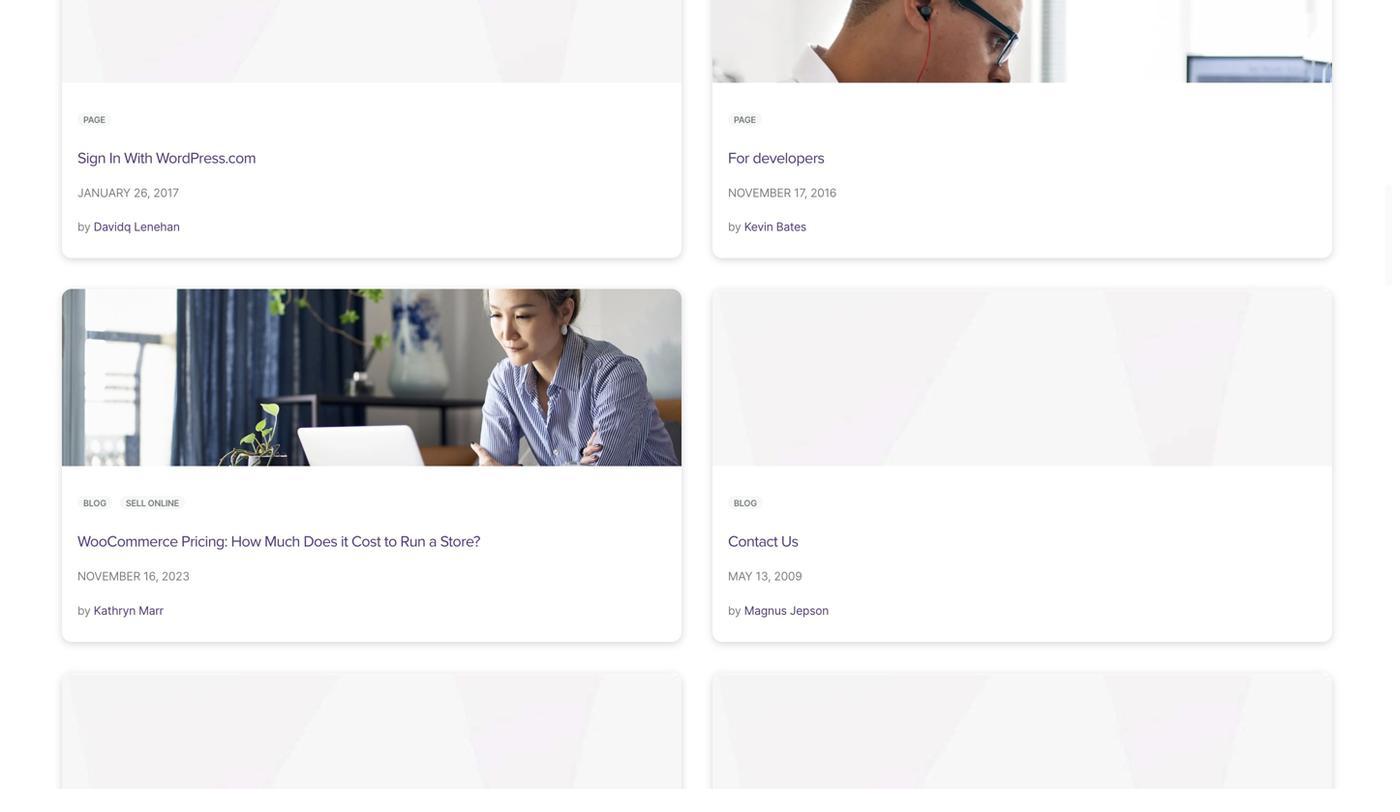 Task type: locate. For each thing, give the bounding box(es) containing it.
does
[[304, 533, 337, 551]]

november
[[728, 186, 791, 200], [77, 570, 140, 584]]

january 26, 2017
[[77, 186, 179, 200]]

november up kathryn
[[77, 570, 140, 584]]

how
[[231, 533, 261, 551]]

davidq
[[94, 220, 131, 234]]

november for for
[[728, 186, 791, 200]]

2009
[[774, 570, 802, 584]]

january
[[77, 186, 131, 200]]

us
[[781, 533, 799, 551]]

by left kathryn
[[77, 604, 91, 618]]

cost
[[352, 533, 381, 551]]

1 vertical spatial november
[[77, 570, 140, 584]]

by left davidq
[[77, 220, 91, 234]]

lenehan
[[134, 220, 180, 234]]

13,
[[756, 570, 771, 584]]

0 horizontal spatial november
[[77, 570, 140, 584]]

november up kevin
[[728, 186, 791, 200]]

bates
[[776, 220, 807, 234]]

by for woocommerce pricing: how much does it cost to run a store?
[[77, 604, 91, 618]]

2017
[[153, 186, 179, 200]]

16,
[[143, 570, 158, 584]]

1 horizontal spatial november
[[728, 186, 791, 200]]

by left magnus
[[728, 604, 741, 618]]

kathryn
[[94, 604, 136, 618]]

woocommerce pricing: how much does it cost to run a store? link
[[77, 533, 480, 551]]

november for woocommerce
[[77, 570, 140, 584]]

contact us
[[728, 533, 799, 551]]

sign
[[77, 149, 106, 167]]

for developers
[[728, 149, 825, 167]]

to
[[384, 533, 397, 551]]

jepson
[[790, 604, 829, 618]]

a
[[429, 533, 437, 551]]

by
[[77, 220, 91, 234], [728, 220, 741, 234], [77, 604, 91, 618], [728, 604, 741, 618]]

for developers link
[[728, 149, 825, 167]]

store?
[[440, 533, 480, 551]]

26,
[[134, 186, 150, 200]]

with
[[124, 149, 152, 167]]

by magnus jepson
[[728, 604, 829, 618]]

pricing:
[[181, 533, 228, 551]]

sign in with wordpress.com
[[77, 149, 256, 167]]

contact us link
[[728, 533, 799, 551]]

2016
[[811, 186, 837, 200]]

for
[[728, 149, 749, 167]]

by davidq lenehan
[[77, 220, 180, 234]]

by left kevin
[[728, 220, 741, 234]]

0 vertical spatial november
[[728, 186, 791, 200]]

marr
[[139, 604, 164, 618]]



Task type: describe. For each thing, give the bounding box(es) containing it.
17,
[[794, 186, 808, 200]]

it
[[341, 533, 348, 551]]

by kathryn marr
[[77, 604, 164, 618]]

by for for developers
[[728, 220, 741, 234]]

sign in with wordpress.com link
[[77, 149, 256, 167]]

by kevin bates
[[728, 220, 807, 234]]

magnus
[[744, 604, 787, 618]]

november 17, 2016
[[728, 186, 837, 200]]

may 13, 2009
[[728, 570, 802, 584]]

much
[[265, 533, 300, 551]]

woocommerce
[[77, 533, 178, 551]]

kevin
[[744, 220, 773, 234]]

developers
[[753, 149, 825, 167]]

woocommerce pricing: how much does it cost to run a store?
[[77, 533, 480, 551]]

by for contact us
[[728, 604, 741, 618]]

wordpress.com
[[156, 149, 256, 167]]

november 16, 2023
[[77, 570, 190, 584]]

2023
[[162, 570, 190, 584]]

in
[[109, 149, 121, 167]]

run
[[400, 533, 426, 551]]

by for sign in with wordpress.com
[[77, 220, 91, 234]]

may
[[728, 570, 753, 584]]

contact
[[728, 533, 778, 551]]



Task type: vqa. For each thing, say whether or not it's contained in the screenshot.
How
yes



